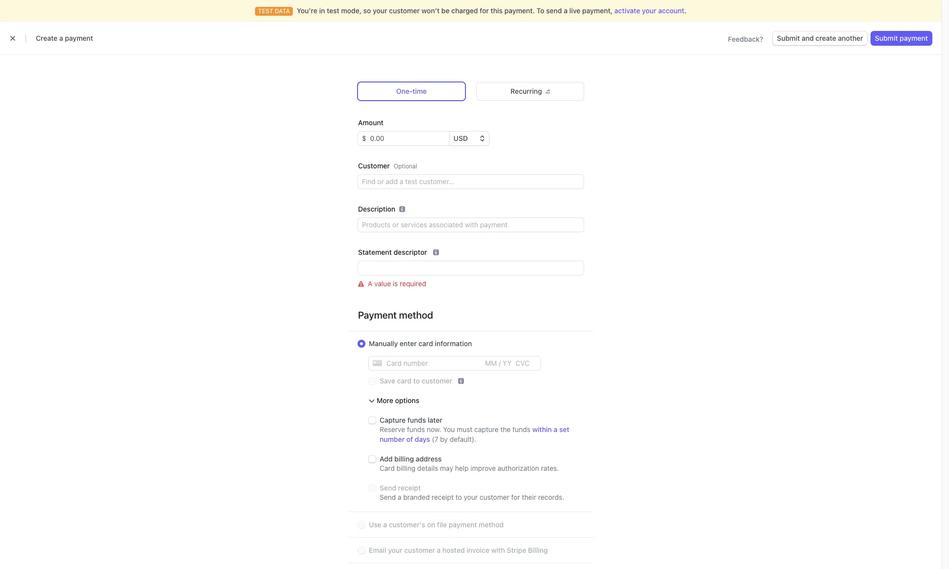Task type: describe. For each thing, give the bounding box(es) containing it.
statement descriptor
[[358, 248, 427, 256]]

recurring
[[511, 87, 543, 95]]

a left hosted on the bottom of page
[[437, 546, 441, 554]]

a inside send receipt send a branded receipt to your customer for their records.
[[398, 493, 402, 501]]

within a set number of days
[[380, 425, 570, 443]]

customer optional
[[358, 162, 418, 170]]

information
[[435, 339, 472, 348]]

in
[[320, 6, 325, 15]]

amount
[[358, 118, 384, 127]]

submit payment button
[[872, 31, 933, 45]]

create
[[816, 34, 837, 42]]

value
[[375, 279, 391, 288]]

later
[[428, 416, 443, 424]]

0 horizontal spatial method
[[399, 309, 434, 321]]

optional
[[394, 163, 418, 170]]

more options button
[[369, 396, 420, 406]]

one-
[[397, 87, 413, 95]]

this
[[491, 6, 503, 15]]

authorization
[[498, 464, 540, 472]]

use
[[369, 520, 382, 529]]

records.
[[539, 493, 565, 501]]

capture
[[380, 416, 406, 424]]

submit for submit payment
[[876, 34, 899, 42]]

test
[[327, 6, 340, 15]]

0 horizontal spatial payment
[[65, 34, 93, 42]]

your right email
[[388, 546, 403, 554]]

$ button
[[358, 132, 367, 145]]

funds right the
[[513, 425, 531, 434]]

another
[[839, 34, 864, 42]]

now.
[[427, 425, 442, 434]]

billing
[[529, 546, 548, 554]]

manually enter card information
[[369, 339, 472, 348]]

submit payment
[[876, 34, 929, 42]]

a right use
[[384, 520, 387, 529]]

the
[[501, 425, 511, 434]]

0 vertical spatial to
[[414, 377, 420, 385]]

must
[[457, 425, 473, 434]]

add
[[380, 455, 393, 463]]

feedback?
[[729, 35, 764, 43]]

1 send from the top
[[380, 484, 397, 492]]

a left the live
[[564, 6, 568, 15]]

submit for submit and create another
[[778, 34, 801, 42]]

activate your account link
[[615, 6, 685, 15]]

payment.
[[505, 6, 535, 15]]

customer inside send receipt send a branded receipt to your customer for their records.
[[480, 493, 510, 501]]

details
[[418, 464, 439, 472]]

improve
[[471, 464, 496, 472]]

number
[[380, 435, 405, 443]]

to
[[537, 6, 545, 15]]

payment,
[[583, 6, 613, 15]]

their
[[522, 493, 537, 501]]

send
[[547, 6, 563, 15]]

you're
[[297, 6, 318, 15]]

payment
[[358, 309, 397, 321]]

you
[[444, 425, 455, 434]]

customer's
[[389, 520, 426, 529]]

required
[[400, 279, 427, 288]]

invoice
[[467, 546, 490, 554]]

(7 by default).
[[430, 435, 477, 443]]

a value is required alert
[[358, 279, 584, 289]]

1 horizontal spatial receipt
[[432, 493, 454, 501]]

stripe
[[507, 546, 527, 554]]

Description text field
[[358, 218, 584, 232]]

email
[[369, 546, 387, 554]]

0 vertical spatial for
[[480, 6, 489, 15]]

set
[[560, 425, 570, 434]]

charged
[[452, 6, 478, 15]]

Find or add a test customer… text field
[[358, 175, 584, 189]]

submit and create another button
[[774, 31, 868, 45]]

account
[[659, 6, 685, 15]]

capture funds later
[[380, 416, 443, 424]]

save card to customer
[[380, 377, 453, 385]]

time
[[413, 87, 427, 95]]

email your customer a hosted invoice with stripe billing
[[369, 546, 548, 554]]

your right "so"
[[373, 6, 388, 15]]

payment method
[[358, 309, 434, 321]]

default).
[[450, 435, 477, 443]]

with
[[492, 546, 505, 554]]

statement
[[358, 248, 392, 256]]



Task type: vqa. For each thing, say whether or not it's contained in the screenshot.
Header
no



Task type: locate. For each thing, give the bounding box(es) containing it.
help
[[455, 464, 469, 472]]

$
[[362, 134, 367, 142]]

2 send from the top
[[380, 493, 396, 501]]

customer
[[358, 162, 390, 170]]

2 horizontal spatial payment
[[901, 34, 929, 42]]

and
[[803, 34, 815, 42]]

a right 'create' at the left of the page
[[59, 34, 63, 42]]

1 horizontal spatial payment
[[449, 520, 477, 529]]

funds down capture funds later
[[407, 425, 425, 434]]

0 horizontal spatial to
[[414, 377, 420, 385]]

your right activate
[[643, 6, 657, 15]]

to inside send receipt send a branded receipt to your customer for their records.
[[456, 493, 462, 501]]

(7
[[432, 435, 439, 443]]

card right save
[[397, 377, 412, 385]]

1 horizontal spatial for
[[512, 493, 521, 501]]

use a customer's on file payment method
[[369, 520, 504, 529]]

a
[[368, 279, 373, 288]]

file
[[437, 520, 447, 529]]

hosted
[[443, 546, 465, 554]]

description
[[358, 205, 396, 213]]

a value is required
[[368, 279, 427, 288]]

0 vertical spatial send
[[380, 484, 397, 492]]

method up manually enter card information
[[399, 309, 434, 321]]

create a payment
[[36, 34, 93, 42]]

submit inside submit and create another button
[[778, 34, 801, 42]]

method up with
[[479, 520, 504, 529]]

submit and create another
[[778, 34, 864, 42]]

usd button
[[450, 132, 489, 145]]

customer
[[389, 6, 420, 15], [422, 377, 453, 385], [480, 493, 510, 501], [405, 546, 435, 554]]

to down help at the bottom of the page
[[456, 493, 462, 501]]

0 horizontal spatial receipt
[[398, 484, 421, 492]]

send
[[380, 484, 397, 492], [380, 493, 396, 501]]

usd
[[454, 134, 468, 142]]

funds
[[408, 416, 426, 424], [407, 425, 425, 434], [513, 425, 531, 434]]

payment
[[65, 34, 93, 42], [901, 34, 929, 42], [449, 520, 477, 529]]

to up options
[[414, 377, 420, 385]]

reserve
[[380, 425, 405, 434]]

descriptor
[[394, 248, 427, 256]]

rates.
[[541, 464, 559, 472]]

be
[[442, 6, 450, 15]]

funds for capture
[[408, 416, 426, 424]]

won't
[[422, 6, 440, 15]]

1 horizontal spatial to
[[456, 493, 462, 501]]

funds left later at the left bottom
[[408, 416, 426, 424]]

send left branded
[[380, 493, 396, 501]]

feedback? button
[[729, 34, 764, 44]]

method
[[399, 309, 434, 321], [479, 520, 504, 529]]

1 vertical spatial for
[[512, 493, 521, 501]]

1 vertical spatial to
[[456, 493, 462, 501]]

1 vertical spatial receipt
[[432, 493, 454, 501]]

of
[[407, 435, 413, 443]]

0 horizontal spatial card
[[397, 377, 412, 385]]

receipt up branded
[[398, 484, 421, 492]]

recurring link
[[477, 82, 584, 100]]

activate
[[615, 6, 641, 15]]

0 vertical spatial billing
[[395, 455, 414, 463]]

None text field
[[367, 132, 450, 145], [358, 261, 584, 275], [367, 132, 450, 145], [358, 261, 584, 275]]

customer up later at the left bottom
[[422, 377, 453, 385]]

1 vertical spatial billing
[[397, 464, 416, 472]]

by
[[441, 435, 448, 443]]

manually
[[369, 339, 398, 348]]

your
[[373, 6, 388, 15], [643, 6, 657, 15], [464, 493, 478, 501], [388, 546, 403, 554]]

1 horizontal spatial card
[[419, 339, 433, 348]]

billing right card
[[397, 464, 416, 472]]

a left set
[[554, 425, 558, 434]]

for left their
[[512, 493, 521, 501]]

2 submit from the left
[[876, 34, 899, 42]]

1 horizontal spatial submit
[[876, 34, 899, 42]]

for left this
[[480, 6, 489, 15]]

0 horizontal spatial for
[[480, 6, 489, 15]]

on
[[427, 520, 436, 529]]

0 horizontal spatial submit
[[778, 34, 801, 42]]

so
[[364, 6, 371, 15]]

days
[[415, 435, 430, 443]]

1 vertical spatial send
[[380, 493, 396, 501]]

more options
[[377, 396, 420, 405]]

0 vertical spatial card
[[419, 339, 433, 348]]

within a set number of days link
[[380, 425, 570, 443]]

payment inside "button"
[[901, 34, 929, 42]]

customer down the improve
[[480, 493, 510, 501]]

your down help at the bottom of the page
[[464, 493, 478, 501]]

for inside send receipt send a branded receipt to your customer for their records.
[[512, 493, 521, 501]]

within
[[533, 425, 552, 434]]

is
[[393, 279, 398, 288]]

may
[[440, 464, 454, 472]]

submit right another
[[876, 34, 899, 42]]

a inside within a set number of days
[[554, 425, 558, 434]]

0 vertical spatial receipt
[[398, 484, 421, 492]]

.
[[685, 6, 687, 15]]

1 vertical spatial card
[[397, 377, 412, 385]]

one-time
[[397, 87, 427, 95]]

card right enter
[[419, 339, 433, 348]]

0 vertical spatial method
[[399, 309, 434, 321]]

add billing address card billing details may help improve authorization rates.
[[380, 455, 559, 472]]

1 horizontal spatial method
[[479, 520, 504, 529]]

reserve funds now. you must capture the funds
[[380, 425, 533, 434]]

1 vertical spatial method
[[479, 520, 504, 529]]

send receipt send a branded receipt to your customer for their records.
[[380, 484, 565, 501]]

options
[[395, 396, 420, 405]]

card
[[419, 339, 433, 348], [397, 377, 412, 385]]

more
[[377, 396, 394, 405]]

send down card
[[380, 484, 397, 492]]

billing
[[395, 455, 414, 463], [397, 464, 416, 472]]

your inside send receipt send a branded receipt to your customer for their records.
[[464, 493, 478, 501]]

card
[[380, 464, 395, 472]]

save
[[380, 377, 396, 385]]

1 submit from the left
[[778, 34, 801, 42]]

funds for reserve
[[407, 425, 425, 434]]

submit inside submit payment "button"
[[876, 34, 899, 42]]

customer down on
[[405, 546, 435, 554]]

to
[[414, 377, 420, 385], [456, 493, 462, 501]]

a left branded
[[398, 493, 402, 501]]

capture
[[475, 425, 499, 434]]

billing right add
[[395, 455, 414, 463]]

receipt right branded
[[432, 493, 454, 501]]

branded
[[404, 493, 430, 501]]

enter
[[400, 339, 417, 348]]

for
[[480, 6, 489, 15], [512, 493, 521, 501]]

customer left won't
[[389, 6, 420, 15]]

you're in test mode, so your customer won't be charged for this payment. to send a live payment, activate your account .
[[297, 6, 687, 15]]

submit left and
[[778, 34, 801, 42]]

live
[[570, 6, 581, 15]]

mode,
[[341, 6, 362, 15]]

a
[[564, 6, 568, 15], [59, 34, 63, 42], [554, 425, 558, 434], [398, 493, 402, 501], [384, 520, 387, 529], [437, 546, 441, 554]]



